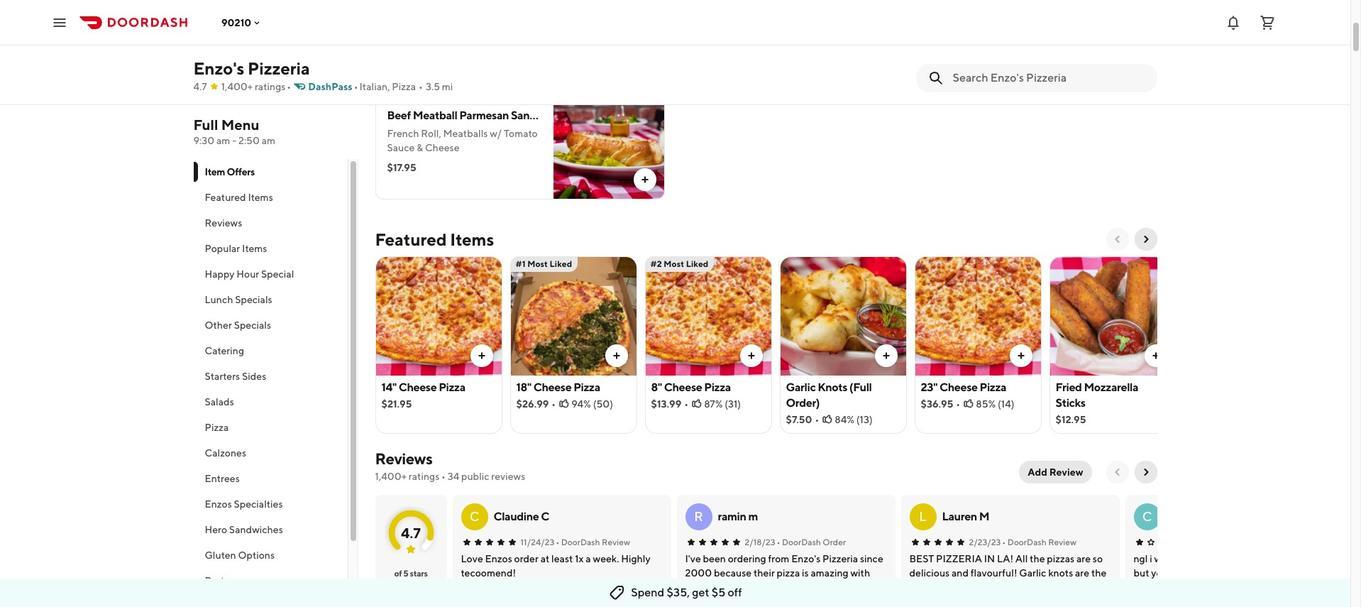 Task type: vqa. For each thing, say whether or not it's contained in the screenshot.


Task type: locate. For each thing, give the bounding box(es) containing it.
review for c
[[602, 537, 631, 547]]

1 horizontal spatial doordash
[[782, 537, 821, 547]]

cheese up $26.99
[[534, 381, 572, 394]]

&
[[417, 142, 423, 153]]

items
[[248, 192, 273, 203], [450, 229, 494, 249], [242, 243, 267, 254]]

liked
[[550, 258, 572, 269], [686, 258, 709, 269]]

1 vertical spatial ratings
[[409, 471, 440, 482]]

starters sides
[[205, 371, 266, 382]]

2/18/23
[[745, 537, 776, 547]]

liked right #1
[[550, 258, 572, 269]]

pizza for 23"
[[980, 381, 1007, 394]]

ratings down the pizzeria
[[255, 81, 286, 92]]

open menu image
[[51, 14, 68, 31]]

of
[[394, 568, 402, 579]]

doordash right 11/24/23
[[561, 537, 600, 547]]

0 vertical spatial next button of carousel image
[[1141, 59, 1152, 70]]

doordash right 2/23/23
[[1008, 537, 1047, 547]]

• doordash review
[[556, 537, 631, 547], [1003, 537, 1077, 547]]

pizza for 18"
[[574, 381, 600, 394]]

1,400+ down 'enzo's pizzeria'
[[221, 81, 253, 92]]

cheese inside '14" cheese pizza $21.95'
[[399, 381, 437, 394]]

reviews for reviews 1,400+ ratings • 34 public reviews
[[375, 449, 433, 468]]

1,400+ down reviews link
[[375, 471, 407, 482]]

0 horizontal spatial 1,400+
[[221, 81, 253, 92]]

reviews link
[[375, 449, 433, 468]]

popular items button
[[193, 236, 348, 261]]

reviews inside button
[[205, 217, 242, 229]]

add
[[1028, 466, 1048, 478]]

next button of carousel image for limit one discount per order
[[1141, 59, 1152, 70]]

claudine
[[494, 510, 539, 523]]

calzones button
[[193, 440, 348, 466]]

0 horizontal spatial 4.7
[[193, 81, 207, 92]]

liked right #2
[[686, 258, 709, 269]]

most right #2
[[664, 258, 685, 269]]

limit one discount per order
[[375, 70, 502, 82]]

italian,
[[360, 81, 390, 92]]

catering button
[[193, 338, 348, 364]]

lunch specials
[[205, 294, 272, 305]]

reviews inside reviews 1,400+ ratings • 34 public reviews
[[375, 449, 433, 468]]

2 liked from the left
[[686, 258, 709, 269]]

specials inside button
[[235, 294, 272, 305]]

review
[[1050, 466, 1084, 478], [602, 537, 631, 547], [1049, 537, 1077, 547]]

cheese
[[425, 142, 460, 153], [399, 381, 437, 394], [534, 381, 572, 394], [664, 381, 702, 394], [940, 381, 978, 394]]

0 horizontal spatial • doordash review
[[556, 537, 631, 547]]

reviews for reviews
[[205, 217, 242, 229]]

1 vertical spatial 1,400+
[[375, 471, 407, 482]]

pizza inside '14" cheese pizza $21.95'
[[439, 381, 466, 394]]

• doordash review right 2/23/23
[[1003, 537, 1077, 547]]

enzos specialties button
[[193, 491, 348, 517]]

gluten
[[205, 550, 236, 561]]

other specials button
[[193, 312, 348, 338]]

• inside reviews 1,400+ ratings • 34 public reviews
[[442, 471, 446, 482]]

pizza up 85% (14)
[[980, 381, 1007, 394]]

0 horizontal spatial liked
[[550, 258, 572, 269]]

order
[[477, 70, 502, 82]]

1 vertical spatial 4.7
[[401, 524, 421, 541]]

gluten options button
[[193, 542, 348, 568]]

popular
[[205, 243, 240, 254]]

specials
[[235, 294, 272, 305], [234, 319, 271, 331]]

c down next icon
[[1143, 509, 1153, 524]]

previous button of carousel image
[[1112, 234, 1124, 245]]

3 doordash from the left
[[1008, 537, 1047, 547]]

Item Search search field
[[953, 70, 1146, 86]]

pizza for 8"
[[704, 381, 731, 394]]

90210
[[222, 17, 251, 28]]

1,400+
[[221, 81, 253, 92], [375, 471, 407, 482]]

2 am from the left
[[262, 135, 276, 146]]

cheese for 8" cheese pizza
[[664, 381, 702, 394]]

dashpass
[[308, 81, 353, 92]]

87% (31)
[[704, 398, 741, 410]]

1 vertical spatial next button of carousel image
[[1141, 234, 1152, 245]]

$17.95
[[387, 162, 417, 173]]

liked for 18"
[[550, 258, 572, 269]]

cheese up $36.95
[[940, 381, 978, 394]]

pizza up the 87%
[[704, 381, 731, 394]]

am left -
[[217, 135, 230, 146]]

1 vertical spatial reviews
[[375, 449, 433, 468]]

off
[[728, 586, 742, 599]]

ramin
[[718, 510, 747, 523]]

m
[[749, 510, 758, 523]]

mi
[[442, 81, 453, 92]]

0 vertical spatial featured
[[205, 192, 246, 203]]

pizza inside button
[[205, 422, 229, 433]]

entrees
[[205, 473, 240, 484]]

(full
[[850, 381, 872, 394]]

add review
[[1028, 466, 1084, 478]]

14"
[[382, 381, 397, 394]]

am right 2:50
[[262, 135, 276, 146]]

reviews down $21.95
[[375, 449, 433, 468]]

public
[[461, 471, 490, 482]]

specials down lunch specials
[[234, 319, 271, 331]]

featured inside heading
[[375, 229, 447, 249]]

0 horizontal spatial doordash
[[561, 537, 600, 547]]

2 doordash from the left
[[782, 537, 821, 547]]

8" cheese pizza
[[651, 381, 731, 394]]

salads button
[[193, 389, 348, 415]]

sandwiches
[[229, 524, 283, 535]]

cheese up $21.95
[[399, 381, 437, 394]]

salads
[[205, 396, 234, 408]]

0 vertical spatial featured items
[[205, 192, 273, 203]]

0 horizontal spatial add item to cart image
[[746, 350, 757, 361]]

• left 3.5
[[419, 81, 423, 92]]

lunch
[[205, 294, 233, 305]]

•
[[287, 81, 291, 92], [354, 81, 358, 92], [419, 81, 423, 92], [552, 398, 556, 410], [685, 398, 689, 410], [957, 398, 961, 410], [815, 414, 820, 425], [442, 471, 446, 482], [556, 537, 560, 547], [777, 537, 781, 547], [1003, 537, 1006, 547]]

roll,
[[421, 128, 441, 139]]

2 • doordash review from the left
[[1003, 537, 1077, 547]]

0 horizontal spatial reviews
[[205, 217, 242, 229]]

reviews up popular
[[205, 217, 242, 229]]

most right #1
[[528, 258, 548, 269]]

1 horizontal spatial c
[[541, 510, 549, 523]]

0 horizontal spatial featured items
[[205, 192, 273, 203]]

• left 34
[[442, 471, 446, 482]]

4.7 down enzo's
[[193, 81, 207, 92]]

2 most from the left
[[664, 258, 685, 269]]

2 add item to cart image from the left
[[1016, 350, 1027, 361]]

18" cheese pizza image
[[511, 256, 636, 376]]

specials down happy hour special
[[235, 294, 272, 305]]

1 horizontal spatial add item to cart image
[[1016, 350, 1027, 361]]

• doordash review for l
[[1003, 537, 1077, 547]]

1 horizontal spatial 1,400+
[[375, 471, 407, 482]]

cheese for 23" cheese pizza
[[940, 381, 978, 394]]

tomato
[[504, 128, 538, 139]]

2 next button of carousel image from the top
[[1141, 234, 1152, 245]]

1 • doordash review from the left
[[556, 537, 631, 547]]

reviews 1,400+ ratings • 34 public reviews
[[375, 449, 526, 482]]

specials inside button
[[234, 319, 271, 331]]

1 horizontal spatial most
[[664, 258, 685, 269]]

happy hour special button
[[193, 261, 348, 287]]

lauren m
[[942, 510, 990, 523]]

hero sandwiches
[[205, 524, 283, 535]]

ramin m
[[718, 510, 758, 523]]

1 horizontal spatial ratings
[[409, 471, 440, 482]]

featured items button
[[193, 185, 348, 210]]

add item to cart image
[[746, 350, 757, 361], [1016, 350, 1027, 361]]

$7.50
[[786, 414, 812, 425]]

1,400+ inside reviews 1,400+ ratings • 34 public reviews
[[375, 471, 407, 482]]

next button of carousel image right previous button of carousel icon
[[1141, 234, 1152, 245]]

limit
[[375, 70, 398, 82]]

0 horizontal spatial featured
[[205, 192, 246, 203]]

1 add item to cart image from the left
[[746, 350, 757, 361]]

0 horizontal spatial ratings
[[255, 81, 286, 92]]

pizza
[[392, 81, 416, 92], [439, 381, 466, 394], [574, 381, 600, 394], [704, 381, 731, 394], [980, 381, 1007, 394], [205, 422, 229, 433]]

pizza up 94% (50)
[[574, 381, 600, 394]]

$36.95
[[921, 398, 954, 410]]

18"
[[517, 381, 532, 394]]

2 horizontal spatial doordash
[[1008, 537, 1047, 547]]

next button of carousel image right previous button of carousel image on the top right of page
[[1141, 59, 1152, 70]]

starters
[[205, 371, 240, 382]]

1 vertical spatial specials
[[234, 319, 271, 331]]

most
[[528, 258, 548, 269], [664, 258, 685, 269]]

cheese inside beef meatball parmesan sandwich french roll, meatballs w/ tomato sauce & cheese
[[425, 142, 460, 153]]

previous button of carousel image
[[1112, 59, 1124, 70]]

c up 11/24/23
[[541, 510, 549, 523]]

23" cheese pizza image
[[916, 256, 1041, 376]]

happy hour special
[[205, 268, 294, 280]]

doordash left order
[[782, 537, 821, 547]]

23" cheese pizza
[[921, 381, 1007, 394]]

1 liked from the left
[[550, 258, 572, 269]]

beef meatball parmesan sandwich french roll, meatballs w/ tomato sauce & cheese
[[387, 109, 560, 153]]

add item to cart image
[[639, 174, 651, 185], [476, 350, 487, 361], [611, 350, 622, 361], [881, 350, 892, 361], [1151, 350, 1162, 361]]

1 horizontal spatial featured items
[[375, 229, 494, 249]]

previous image
[[1112, 466, 1124, 478]]

• doordash review right 11/24/23
[[556, 537, 631, 547]]

ratings inside reviews 1,400+ ratings • 34 public reviews
[[409, 471, 440, 482]]

fried
[[1056, 381, 1082, 394]]

pizza right 14" in the left of the page
[[439, 381, 466, 394]]

featured inside button
[[205, 192, 246, 203]]

0 vertical spatial reviews
[[205, 217, 242, 229]]

1 most from the left
[[528, 258, 548, 269]]

4.7 up 'of 5 stars'
[[401, 524, 421, 541]]

dashpass •
[[308, 81, 358, 92]]

34
[[448, 471, 460, 482]]

doordash for c
[[561, 537, 600, 547]]

cheese for 14" cheese pizza $21.95
[[399, 381, 437, 394]]

1 horizontal spatial • doordash review
[[1003, 537, 1077, 547]]

1 horizontal spatial featured
[[375, 229, 447, 249]]

meatballs
[[443, 128, 488, 139]]

1 horizontal spatial reviews
[[375, 449, 433, 468]]

1 next button of carousel image from the top
[[1141, 59, 1152, 70]]

c down public
[[470, 509, 479, 524]]

1 horizontal spatial am
[[262, 135, 276, 146]]

0 items, open order cart image
[[1259, 14, 1277, 31]]

2/23/23
[[969, 537, 1001, 547]]

pizza left 3.5
[[392, 81, 416, 92]]

pizza down salads
[[205, 422, 229, 433]]

• left italian,
[[354, 81, 358, 92]]

2 horizontal spatial c
[[1143, 509, 1153, 524]]

0 vertical spatial specials
[[235, 294, 272, 305]]

1 vertical spatial featured
[[375, 229, 447, 249]]

87%
[[704, 398, 723, 410]]

0 horizontal spatial am
[[217, 135, 230, 146]]

next button of carousel image
[[1141, 59, 1152, 70], [1141, 234, 1152, 245]]

cheese up $13.99
[[664, 381, 702, 394]]

0 horizontal spatial most
[[528, 258, 548, 269]]

add review button
[[1020, 461, 1092, 483]]

cheese down "roll,"
[[425, 142, 460, 153]]

menu
[[221, 116, 260, 133]]

ratings down reviews link
[[409, 471, 440, 482]]

am
[[217, 135, 230, 146], [262, 135, 276, 146]]

1 doordash from the left
[[561, 537, 600, 547]]

popular items
[[205, 243, 267, 254]]

0 vertical spatial 1,400+
[[221, 81, 253, 92]]

1 horizontal spatial liked
[[686, 258, 709, 269]]

garlic knots (full order) image
[[781, 256, 906, 376]]

(14)
[[998, 398, 1015, 410]]

• down 23" cheese pizza
[[957, 398, 961, 410]]

add item to cart image for the '8" cheese pizza' image
[[746, 350, 757, 361]]

• down 8" cheese pizza on the bottom
[[685, 398, 689, 410]]

next button of carousel image for featured items
[[1141, 234, 1152, 245]]

catering
[[205, 345, 244, 356]]

2:50
[[239, 135, 260, 146]]

doordash
[[561, 537, 600, 547], [782, 537, 821, 547], [1008, 537, 1047, 547]]

• right 11/24/23
[[556, 537, 560, 547]]



Task type: describe. For each thing, give the bounding box(es) containing it.
(50)
[[593, 398, 613, 410]]

review inside button
[[1050, 466, 1084, 478]]

add item to cart image for 14" cheese pizza
[[476, 350, 487, 361]]

garlic knots (full order)
[[786, 381, 872, 410]]

enzo's pizzeria
[[193, 58, 310, 78]]

next image
[[1141, 466, 1152, 478]]

specials for lunch specials
[[235, 294, 272, 305]]

other specials
[[205, 319, 271, 331]]

parmesan
[[459, 109, 509, 122]]

specials for other specials
[[234, 319, 271, 331]]

mozzarella
[[1084, 381, 1139, 394]]

notification bell image
[[1225, 14, 1242, 31]]

lunch specials button
[[193, 287, 348, 312]]

w/
[[490, 128, 502, 139]]

hero sandwiches button
[[193, 517, 348, 542]]

featured items heading
[[375, 228, 494, 251]]

23"
[[921, 381, 938, 394]]

full
[[193, 116, 218, 133]]

french
[[387, 128, 419, 139]]

90210 button
[[222, 17, 263, 28]]

(31)
[[725, 398, 741, 410]]

italian, pizza • 3.5 mi
[[360, 81, 453, 92]]

of 5 stars
[[394, 568, 428, 579]]

• down 18" cheese pizza
[[552, 398, 556, 410]]

11/24/23
[[521, 537, 555, 547]]

1 horizontal spatial 4.7
[[401, 524, 421, 541]]

pizza for 14"
[[439, 381, 466, 394]]

sandwich
[[511, 109, 560, 122]]

1 vertical spatial featured items
[[375, 229, 494, 249]]

fried mozzarella sticks $12.95
[[1056, 381, 1139, 425]]

gluten options
[[205, 550, 275, 561]]

5
[[404, 568, 409, 579]]

94%
[[572, 398, 591, 410]]

order)
[[786, 396, 820, 410]]

hour
[[237, 268, 259, 280]]

1 am from the left
[[217, 135, 230, 146]]

review for l
[[1049, 537, 1077, 547]]

3.5
[[426, 81, 440, 92]]

full menu 9:30 am - 2:50 am
[[193, 116, 276, 146]]

84%
[[835, 414, 855, 425]]

#2 most liked
[[651, 258, 709, 269]]

reviews
[[492, 471, 526, 482]]

• doordash review for c
[[556, 537, 631, 547]]

reviews button
[[193, 210, 348, 236]]

spend $35, get $5 off
[[631, 586, 742, 599]]

per
[[460, 70, 476, 82]]

18" cheese pizza
[[517, 381, 600, 394]]

add item to cart image for fried mozzarella sticks
[[1151, 350, 1162, 361]]

special
[[261, 268, 294, 280]]

#1
[[516, 258, 526, 269]]

doordash for l
[[1008, 537, 1047, 547]]

pizza button
[[193, 415, 348, 440]]

0 vertical spatial 4.7
[[193, 81, 207, 92]]

• right '$7.50'
[[815, 414, 820, 425]]

calzones
[[205, 447, 246, 459]]

• right the 2/18/23
[[777, 537, 781, 547]]

get
[[692, 586, 710, 599]]

claudine c
[[494, 510, 549, 523]]

most for 8"
[[664, 258, 685, 269]]

85% (14)
[[976, 398, 1015, 410]]

items inside heading
[[450, 229, 494, 249]]

item
[[205, 166, 225, 177]]

most for 18"
[[528, 258, 548, 269]]

fried mozzarella sticks image
[[1050, 256, 1176, 376]]

options
[[238, 550, 275, 561]]

happy
[[205, 268, 235, 280]]

• right 2/23/23
[[1003, 537, 1006, 547]]

add item to cart image for "23" cheese pizza" image
[[1016, 350, 1027, 361]]

r
[[694, 509, 703, 524]]

items for popular items button
[[242, 243, 267, 254]]

9:30
[[193, 135, 215, 146]]

meatball
[[413, 109, 458, 122]]

items for featured items button
[[248, 192, 273, 203]]

lauren
[[942, 510, 978, 523]]

0 horizontal spatial c
[[470, 509, 479, 524]]

8" cheese pizza image
[[646, 256, 771, 376]]

pizzeria
[[248, 58, 310, 78]]

featured items inside button
[[205, 192, 273, 203]]

spend
[[631, 586, 665, 599]]

94% (50)
[[572, 398, 613, 410]]

• down the pizzeria
[[287, 81, 291, 92]]

starters sides button
[[193, 364, 348, 389]]

item offers
[[205, 166, 255, 177]]

hero
[[205, 524, 227, 535]]

$26.99
[[517, 398, 549, 410]]

entrees button
[[193, 466, 348, 491]]

liked for 8"
[[686, 258, 709, 269]]

cheese for 18" cheese pizza
[[534, 381, 572, 394]]

doordash for r
[[782, 537, 821, 547]]

sauce
[[387, 142, 415, 153]]

add item to cart image for garlic knots (full order)
[[881, 350, 892, 361]]

84% (13)
[[835, 414, 873, 425]]

0 vertical spatial ratings
[[255, 81, 286, 92]]

$21.95
[[382, 398, 412, 410]]

• doordash order
[[777, 537, 846, 547]]

beef
[[387, 109, 411, 122]]

14" cheese pizza image
[[376, 256, 502, 376]]

one
[[400, 70, 417, 82]]

enzo's
[[193, 58, 244, 78]]



